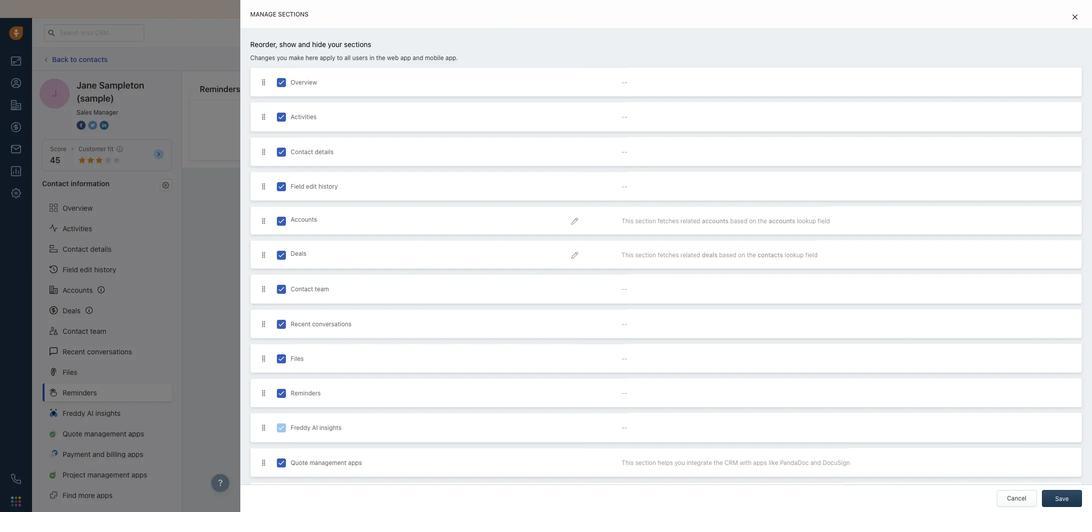 Task type: locate. For each thing, give the bounding box(es) containing it.
related for deals
[[681, 252, 701, 259]]

field
[[818, 218, 831, 225], [806, 252, 818, 259]]

0 vertical spatial contact details
[[291, 148, 334, 156]]

0 horizontal spatial deals
[[63, 306, 81, 315]]

5 ui drag handle image from the top
[[261, 425, 267, 432]]

7 ui drag handle image from the top
[[261, 459, 267, 467]]

1 vertical spatial on
[[739, 252, 746, 259]]

1 vertical spatial recent
[[63, 348, 85, 356]]

1 ui drag handle image from the top
[[261, 79, 267, 86]]

2 this from the top
[[622, 252, 634, 259]]

0 vertical spatial freddy ai insights
[[63, 409, 121, 418]]

0 vertical spatial sections
[[278, 11, 309, 18]]

1 vertical spatial overview
[[63, 204, 93, 212]]

explore
[[904, 29, 925, 36]]

contact team
[[291, 286, 329, 293], [63, 327, 106, 336]]

apply
[[320, 54, 336, 62]]

ui drag handle image for contact details
[[261, 148, 267, 156]]

customer
[[79, 145, 106, 153]]

recent
[[291, 320, 311, 328], [63, 348, 85, 356]]

1 horizontal spatial on
[[750, 218, 757, 225]]

2 accounts from the left
[[769, 218, 796, 225]]

1 vertical spatial contacts
[[758, 252, 784, 259]]

8 -- from the top
[[622, 390, 628, 397]]

to left all
[[337, 54, 343, 62]]

1 horizontal spatial recent conversations
[[291, 320, 352, 328]]

2 ui drag handle image from the top
[[261, 148, 267, 156]]

0 vertical spatial recent
[[291, 320, 311, 328]]

center image for this section fetches related deals based on the contacts lookup field
[[572, 252, 579, 259]]

2 related from the top
[[681, 252, 701, 259]]

0 vertical spatial contact team
[[291, 286, 329, 293]]

1 vertical spatial history
[[94, 265, 116, 274]]

field
[[291, 183, 305, 190], [63, 265, 78, 274]]

sections up users
[[344, 40, 372, 49]]

section for this section fetches related deals based on the contacts lookup field
[[636, 252, 657, 259]]

0 horizontal spatial activities
[[63, 224, 92, 233]]

1 horizontal spatial ai
[[313, 425, 318, 432]]

0 horizontal spatial recent conversations
[[63, 348, 132, 356]]

mobile
[[425, 54, 444, 62]]

score 45
[[50, 145, 67, 165]]

contact
[[291, 148, 314, 156], [42, 180, 69, 188], [63, 245, 88, 253], [291, 286, 314, 293], [63, 327, 88, 336]]

1 horizontal spatial insights
[[320, 425, 342, 432]]

overview
[[291, 79, 317, 86], [63, 204, 93, 212]]

edit
[[306, 183, 317, 190], [80, 265, 92, 274]]

-- for field edit history
[[622, 183, 628, 190]]

field for this section fetches related accounts based on the accounts lookup field
[[818, 218, 831, 225]]

insights
[[95, 409, 121, 418], [320, 425, 342, 432]]

1 horizontal spatial accounts
[[291, 216, 318, 224]]

your left the mailbox
[[321, 5, 336, 13]]

2 section from the top
[[636, 252, 657, 259]]

2 ui drag handle image from the top
[[261, 183, 267, 190]]

0 vertical spatial related
[[681, 218, 701, 225]]

your up the 'apply'
[[328, 40, 342, 49]]

this
[[622, 218, 634, 225], [622, 252, 634, 259], [622, 459, 634, 467]]

(sample)
[[77, 93, 114, 104]]

0 vertical spatial fetches
[[658, 218, 679, 225]]

1 horizontal spatial deals
[[291, 250, 307, 258]]

1 horizontal spatial quote management apps
[[291, 459, 362, 467]]

1 related from the top
[[681, 218, 701, 225]]

0 vertical spatial insights
[[95, 409, 121, 418]]

0 vertical spatial recent conversations
[[291, 320, 352, 328]]

1 ui drag handle image from the top
[[261, 113, 267, 121]]

1 vertical spatial center image
[[572, 252, 579, 259]]

trial
[[832, 29, 842, 36]]

no
[[609, 117, 617, 125]]

center image
[[572, 218, 579, 225], [572, 252, 579, 259]]

-- for reminders
[[622, 390, 628, 397]]

overview down contact information
[[63, 204, 93, 212]]

conversations
[[313, 320, 352, 328], [87, 348, 132, 356]]

1 this from the top
[[622, 218, 634, 225]]

1 horizontal spatial contact team
[[291, 286, 329, 293]]

1 vertical spatial in
[[370, 54, 375, 62]]

1 vertical spatial sections
[[344, 40, 372, 49]]

2 center image from the top
[[572, 252, 579, 259]]

back to contacts link
[[42, 52, 108, 67]]

explore plans link
[[898, 27, 948, 39]]

Search your CRM... text field
[[44, 24, 144, 41]]

ends
[[844, 29, 856, 36]]

0 vertical spatial section
[[636, 218, 657, 225]]

web
[[387, 54, 399, 62]]

1 vertical spatial recent conversations
[[63, 348, 132, 356]]

1 center image from the top
[[572, 218, 579, 225]]

fetches
[[658, 218, 679, 225], [658, 252, 679, 259]]

sections
[[278, 11, 309, 18], [344, 40, 372, 49]]

payment
[[63, 450, 91, 459]]

section
[[636, 218, 657, 225], [636, 252, 657, 259], [636, 459, 657, 467]]

manager
[[94, 109, 118, 116]]

on right deals on the right of page
[[739, 252, 746, 259]]

0 vertical spatial ai
[[87, 409, 94, 418]]

0 vertical spatial team
[[315, 286, 329, 293]]

ui drag handle image
[[261, 79, 267, 86], [261, 183, 267, 190], [261, 286, 267, 293], [261, 320, 267, 328], [261, 355, 267, 363], [261, 390, 267, 397], [261, 459, 267, 467]]

edit inside reorder, show and hide your sections dialog
[[306, 183, 317, 190]]

apps
[[128, 430, 144, 438], [128, 450, 143, 459], [349, 459, 362, 467], [754, 459, 768, 467], [132, 471, 147, 479], [97, 491, 113, 500]]

on up this section fetches related deals based on the contacts lookup field
[[750, 218, 757, 225]]

related for accounts
[[681, 218, 701, 225]]

1 horizontal spatial files
[[291, 355, 304, 363]]

0 horizontal spatial in
[[370, 54, 375, 62]]

1 vertical spatial conversations
[[87, 348, 132, 356]]

0 vertical spatial field
[[291, 183, 305, 190]]

accounts
[[291, 216, 318, 224], [63, 286, 93, 294]]

4 -- from the top
[[622, 183, 628, 190]]

1 horizontal spatial reminders
[[200, 85, 240, 94]]

0 vertical spatial deals
[[291, 250, 307, 258]]

1 vertical spatial based
[[720, 252, 737, 259]]

based right deals on the right of page
[[720, 252, 737, 259]]

information
[[71, 180, 110, 188]]

and
[[298, 40, 311, 49], [413, 54, 424, 62], [93, 450, 105, 459], [811, 459, 822, 467]]

3 -- from the top
[[622, 148, 628, 156]]

you
[[277, 54, 287, 62], [675, 459, 686, 467]]

the
[[377, 54, 386, 62], [759, 218, 768, 225], [747, 252, 757, 259], [714, 459, 723, 467]]

field inside reorder, show and hide your sections dialog
[[291, 183, 305, 190]]

0 horizontal spatial team
[[90, 327, 106, 336]]

0 vertical spatial contacts
[[79, 55, 108, 64]]

to
[[337, 54, 343, 62], [70, 55, 77, 64]]

0 vertical spatial history
[[319, 183, 338, 190]]

0 vertical spatial management
[[84, 430, 127, 438]]

1 vertical spatial contact details
[[63, 245, 112, 253]]

ui drag handle image for freddy ai insights
[[261, 425, 267, 432]]

ui drag handle image for reminders
[[261, 390, 267, 397]]

6 -- from the top
[[622, 320, 628, 328]]

1 vertical spatial insights
[[320, 425, 342, 432]]

0 vertical spatial activities
[[291, 113, 317, 121]]

you right helps at the bottom of page
[[675, 459, 686, 467]]

recent conversations
[[291, 320, 352, 328], [63, 348, 132, 356]]

this for this section helps you integrate the crm with apps like pandadoc and docusign
[[622, 459, 634, 467]]

project management apps
[[63, 471, 147, 479]]

0 vertical spatial conversations
[[313, 320, 352, 328]]

5 ui drag handle image from the top
[[261, 355, 267, 363]]

changes you make here apply to all users in the web app and mobile app.
[[250, 54, 458, 62]]

deals inside reorder, show and hide your sections dialog
[[291, 250, 307, 258]]

related
[[681, 218, 701, 225], [681, 252, 701, 259]]

team
[[315, 286, 329, 293], [90, 327, 106, 336]]

freddy ai insights
[[63, 409, 121, 418], [291, 425, 342, 432]]

in
[[858, 29, 863, 36], [370, 54, 375, 62]]

7 -- from the top
[[622, 355, 628, 363]]

contact details
[[291, 148, 334, 156], [63, 245, 112, 253]]

related left deals on the right of page
[[681, 252, 701, 259]]

details inside reorder, show and hide your sections dialog
[[315, 148, 334, 156]]

0 horizontal spatial sections
[[278, 11, 309, 18]]

2 fetches from the top
[[658, 252, 679, 259]]

0 vertical spatial based
[[731, 218, 748, 225]]

based for accounts
[[731, 218, 748, 225]]

related up this section fetches related deals based on the contacts lookup field
[[681, 218, 701, 225]]

phone image
[[11, 475, 21, 485]]

1 vertical spatial edit
[[80, 265, 92, 274]]

no reminders found.
[[609, 117, 667, 125]]

based up this section fetches related deals based on the contacts lookup field
[[731, 218, 748, 225]]

you left the make
[[277, 54, 287, 62]]

1 horizontal spatial conversations
[[313, 320, 352, 328]]

field for this section fetches related deals based on the contacts lookup field
[[806, 252, 818, 259]]

0 horizontal spatial accounts
[[63, 286, 93, 294]]

1 vertical spatial section
[[636, 252, 657, 259]]

4 ui drag handle image from the top
[[261, 320, 267, 328]]

1 vertical spatial you
[[675, 459, 686, 467]]

0 vertical spatial freddy
[[63, 409, 85, 418]]

0 horizontal spatial freddy
[[63, 409, 85, 418]]

0 vertical spatial accounts
[[291, 216, 318, 224]]

ui drag handle image
[[261, 113, 267, 121], [261, 148, 267, 156], [261, 218, 267, 225], [261, 252, 267, 259], [261, 425, 267, 432]]

lookup
[[798, 218, 817, 225], [785, 252, 804, 259]]

ai inside reorder, show and hide your sections dialog
[[313, 425, 318, 432]]

quote management apps
[[63, 430, 144, 438], [291, 459, 362, 467]]

1 horizontal spatial contacts
[[758, 252, 784, 259]]

on
[[750, 218, 757, 225], [739, 252, 746, 259]]

0 vertical spatial quote management apps
[[63, 430, 144, 438]]

0 vertical spatial lookup
[[798, 218, 817, 225]]

contacts
[[79, 55, 108, 64], [758, 252, 784, 259]]

1 section from the top
[[636, 218, 657, 225]]

ui drag handle image for field edit history
[[261, 183, 267, 190]]

0 vertical spatial field
[[818, 218, 831, 225]]

sections right manage
[[278, 11, 309, 18]]

in right users
[[370, 54, 375, 62]]

3 ui drag handle image from the top
[[261, 286, 267, 293]]

1 vertical spatial field edit history
[[63, 265, 116, 274]]

helps
[[658, 459, 674, 467]]

reminders
[[618, 117, 647, 125]]

1 vertical spatial fetches
[[658, 252, 679, 259]]

1 fetches from the top
[[658, 218, 679, 225]]

history
[[319, 183, 338, 190], [94, 265, 116, 274]]

send email image
[[994, 28, 1001, 37]]

2 vertical spatial this
[[622, 459, 634, 467]]

-
[[622, 79, 625, 86], [625, 79, 628, 86], [622, 113, 625, 121], [625, 113, 628, 121], [622, 148, 625, 156], [625, 148, 628, 156], [622, 183, 625, 190], [625, 183, 628, 190], [622, 286, 625, 293], [625, 286, 628, 293], [622, 320, 625, 328], [625, 320, 628, 328], [622, 355, 625, 363], [625, 355, 628, 363], [622, 390, 625, 397], [625, 390, 628, 397], [622, 425, 625, 432], [625, 425, 628, 432]]

files
[[291, 355, 304, 363], [63, 368, 77, 377]]

0 vertical spatial overview
[[291, 79, 317, 86]]

1 vertical spatial ai
[[313, 425, 318, 432]]

score
[[50, 145, 67, 153]]

to right back on the left
[[70, 55, 77, 64]]

1 horizontal spatial history
[[319, 183, 338, 190]]

pandadoc
[[781, 459, 809, 467]]

1 -- from the top
[[622, 79, 628, 86]]

ui drag handle image for quote management apps
[[261, 459, 267, 467]]

3 this from the top
[[622, 459, 634, 467]]

sampleton
[[99, 80, 144, 91]]

-- for contact team
[[622, 286, 628, 293]]

recent inside reorder, show and hide your sections dialog
[[291, 320, 311, 328]]

1 horizontal spatial freddy ai insights
[[291, 425, 342, 432]]

1 horizontal spatial quote
[[291, 459, 308, 467]]

0 horizontal spatial recent
[[63, 348, 85, 356]]

manage
[[250, 11, 277, 18]]

5 -- from the top
[[622, 286, 628, 293]]

0 horizontal spatial field
[[63, 265, 78, 274]]

9 -- from the top
[[622, 425, 628, 432]]

management
[[84, 430, 127, 438], [310, 459, 347, 467], [87, 471, 130, 479]]

quote inside reorder, show and hide your sections dialog
[[291, 459, 308, 467]]

1 horizontal spatial details
[[315, 148, 334, 156]]

ai
[[87, 409, 94, 418], [313, 425, 318, 432]]

accounts
[[703, 218, 729, 225], [769, 218, 796, 225]]

0 vertical spatial this
[[622, 218, 634, 225]]

mailbox
[[338, 5, 364, 13]]

hide
[[312, 40, 326, 49]]

0 horizontal spatial on
[[739, 252, 746, 259]]

activities inside reorder, show and hide your sections dialog
[[291, 113, 317, 121]]

files inside reorder, show and hide your sections dialog
[[291, 355, 304, 363]]

0 horizontal spatial field edit history
[[63, 265, 116, 274]]

6 ui drag handle image from the top
[[261, 390, 267, 397]]

1 vertical spatial field
[[63, 265, 78, 274]]

1 vertical spatial related
[[681, 252, 701, 259]]

--
[[622, 79, 628, 86], [622, 113, 628, 121], [622, 148, 628, 156], [622, 183, 628, 190], [622, 286, 628, 293], [622, 320, 628, 328], [622, 355, 628, 363], [622, 390, 628, 397], [622, 425, 628, 432]]

1 horizontal spatial field
[[291, 183, 305, 190]]

2 vertical spatial section
[[636, 459, 657, 467]]

project
[[63, 471, 86, 479]]

in left 22
[[858, 29, 863, 36]]

docusign
[[823, 459, 851, 467]]

recent conversations inside reorder, show and hide your sections dialog
[[291, 320, 352, 328]]

0 horizontal spatial conversations
[[87, 348, 132, 356]]

based
[[731, 218, 748, 225], [720, 252, 737, 259]]

1 vertical spatial your
[[328, 40, 342, 49]]

3 section from the top
[[636, 459, 657, 467]]

1 horizontal spatial sections
[[344, 40, 372, 49]]

history inside reorder, show and hide your sections dialog
[[319, 183, 338, 190]]

explore plans
[[904, 29, 943, 36]]

3 ui drag handle image from the top
[[261, 218, 267, 225]]

2 -- from the top
[[622, 113, 628, 121]]

activities
[[291, 113, 317, 121], [63, 224, 92, 233]]

overview down the make
[[291, 79, 317, 86]]

0 vertical spatial details
[[315, 148, 334, 156]]

ui drag handle image for activities
[[261, 113, 267, 121]]

1 vertical spatial deals
[[63, 306, 81, 315]]

changes
[[250, 54, 275, 62]]

field edit history
[[291, 183, 338, 190], [63, 265, 116, 274]]

0 vertical spatial you
[[277, 54, 287, 62]]

1 vertical spatial management
[[310, 459, 347, 467]]

1 horizontal spatial contact details
[[291, 148, 334, 156]]

0 horizontal spatial quote
[[63, 430, 82, 438]]

1 horizontal spatial freddy
[[291, 425, 311, 432]]

0 vertical spatial center image
[[572, 218, 579, 225]]



Task type: vqa. For each thing, say whether or not it's contained in the screenshot.


Task type: describe. For each thing, give the bounding box(es) containing it.
fetches for accounts
[[658, 218, 679, 225]]

freshworks switcher image
[[11, 497, 21, 507]]

0 horizontal spatial contacts
[[79, 55, 108, 64]]

4 ui drag handle image from the top
[[261, 252, 267, 259]]

0 horizontal spatial ai
[[87, 409, 94, 418]]

1 vertical spatial team
[[90, 327, 106, 336]]

phone element
[[6, 470, 26, 490]]

save
[[1056, 496, 1070, 503]]

connect
[[292, 5, 320, 13]]

1 vertical spatial details
[[90, 245, 112, 253]]

0 horizontal spatial you
[[277, 54, 287, 62]]

0 vertical spatial your
[[321, 5, 336, 13]]

this section fetches related deals based on the contacts lookup field
[[622, 252, 818, 259]]

1 accounts from the left
[[703, 218, 729, 225]]

with
[[740, 459, 752, 467]]

1
[[1049, 24, 1052, 31]]

and left billing
[[93, 450, 105, 459]]

your
[[818, 29, 830, 36]]

sales
[[77, 109, 92, 116]]

billing
[[107, 450, 126, 459]]

field edit history inside reorder, show and hide your sections dialog
[[291, 183, 338, 190]]

conversations inside reorder, show and hide your sections dialog
[[313, 320, 352, 328]]

in inside reorder, show and hide your sections dialog
[[370, 54, 375, 62]]

22
[[864, 29, 871, 36]]

plans
[[927, 29, 943, 36]]

-- for freddy ai insights
[[622, 425, 628, 432]]

on for contacts
[[739, 252, 746, 259]]

jane sampleton (sample) sales manager
[[77, 80, 144, 116]]

on for accounts
[[750, 218, 757, 225]]

lookup for contacts
[[785, 252, 804, 259]]

mng settings image
[[162, 182, 169, 189]]

45
[[50, 156, 60, 165]]

reorder,
[[250, 40, 278, 49]]

and left docusign
[[811, 459, 822, 467]]

freddy ai insights inside reorder, show and hide your sections dialog
[[291, 425, 342, 432]]

45 button
[[50, 156, 60, 165]]

-- for contact details
[[622, 148, 628, 156]]

twitter circled image
[[88, 120, 97, 131]]

and right app
[[413, 54, 424, 62]]

0 horizontal spatial freddy ai insights
[[63, 409, 121, 418]]

1 horizontal spatial in
[[858, 29, 863, 36]]

app
[[401, 54, 411, 62]]

-- for overview
[[622, 79, 628, 86]]

linkedin circled image
[[100, 120, 109, 131]]

fetches for deals
[[658, 252, 679, 259]]

0 horizontal spatial history
[[94, 265, 116, 274]]

what's new image
[[1020, 30, 1027, 37]]

overview inside reorder, show and hide your sections dialog
[[291, 79, 317, 86]]

2 vertical spatial management
[[87, 471, 130, 479]]

0 horizontal spatial overview
[[63, 204, 93, 212]]

ui drag handle image for contact team
[[261, 286, 267, 293]]

1 link
[[1039, 23, 1055, 40]]

-- for recent conversations
[[622, 320, 628, 328]]

reorder, show and hide your sections
[[250, 40, 372, 49]]

contact details inside reorder, show and hide your sections dialog
[[291, 148, 334, 156]]

contact team inside reorder, show and hide your sections dialog
[[291, 286, 329, 293]]

this section fetches related accounts based on the accounts lookup field
[[622, 218, 831, 225]]

management inside reorder, show and hide your sections dialog
[[310, 459, 347, 467]]

1 vertical spatial files
[[63, 368, 77, 377]]

accounts inside reorder, show and hide your sections dialog
[[291, 216, 318, 224]]

customer fit
[[79, 145, 114, 153]]

show
[[280, 40, 297, 49]]

this section helps you integrate the crm with apps like pandadoc and docusign
[[622, 459, 851, 467]]

-- for activities
[[622, 113, 628, 121]]

ui drag handle image for recent conversations
[[261, 320, 267, 328]]

center image for this section fetches related accounts based on the accounts lookup field
[[572, 218, 579, 225]]

0 horizontal spatial to
[[70, 55, 77, 64]]

to inside reorder, show and hide your sections dialog
[[337, 54, 343, 62]]

reminders inside reorder, show and hide your sections dialog
[[291, 390, 321, 397]]

section for this section helps you integrate the crm with apps like pandadoc and docusign
[[636, 459, 657, 467]]

ui drag handle image for files
[[261, 355, 267, 363]]

and left hide
[[298, 40, 311, 49]]

ui drag handle image for overview
[[261, 79, 267, 86]]

based for deals
[[720, 252, 737, 259]]

quote management apps inside reorder, show and hide your sections dialog
[[291, 459, 362, 467]]

facebook circled image
[[77, 120, 86, 131]]

deals
[[703, 252, 718, 259]]

crm
[[725, 459, 739, 467]]

section for this section fetches related accounts based on the accounts lookup field
[[636, 218, 657, 225]]

contacts inside reorder, show and hide your sections dialog
[[758, 252, 784, 259]]

cancel button
[[998, 491, 1038, 508]]

find more apps
[[63, 491, 113, 500]]

your trial ends in 22 days
[[818, 29, 885, 36]]

contact information
[[42, 180, 110, 188]]

payment and billing apps
[[63, 450, 143, 459]]

freddy inside reorder, show and hide your sections dialog
[[291, 425, 311, 432]]

back
[[52, 55, 68, 64]]

1 vertical spatial contact team
[[63, 327, 106, 336]]

found.
[[649, 117, 667, 125]]

0 horizontal spatial quote management apps
[[63, 430, 144, 438]]

app.
[[446, 54, 458, 62]]

users
[[353, 54, 368, 62]]

like
[[769, 459, 779, 467]]

0 horizontal spatial reminders
[[63, 389, 97, 397]]

save button
[[1043, 491, 1083, 508]]

make
[[289, 54, 304, 62]]

manage sections
[[250, 11, 309, 18]]

back to contacts
[[52, 55, 108, 64]]

integrate
[[687, 459, 713, 467]]

lookup for accounts
[[798, 218, 817, 225]]

team inside reorder, show and hide your sections dialog
[[315, 286, 329, 293]]

your inside dialog
[[328, 40, 342, 49]]

jane
[[77, 80, 97, 91]]

fit
[[108, 145, 114, 153]]

0 vertical spatial quote
[[63, 430, 82, 438]]

this for this section fetches related deals based on the contacts lookup field
[[622, 252, 634, 259]]

insights inside reorder, show and hide your sections dialog
[[320, 425, 342, 432]]

connect your mailbox link
[[292, 5, 366, 13]]

all
[[345, 54, 351, 62]]

reorder, show and hide your sections dialog
[[240, 0, 1093, 513]]

cancel
[[1008, 495, 1027, 503]]

find
[[63, 491, 76, 500]]

-- for files
[[622, 355, 628, 363]]

here
[[306, 54, 318, 62]]

days
[[872, 29, 885, 36]]

more
[[78, 491, 95, 500]]

connect your mailbox
[[292, 5, 364, 13]]

this for this section fetches related accounts based on the accounts lookup field
[[622, 218, 634, 225]]



